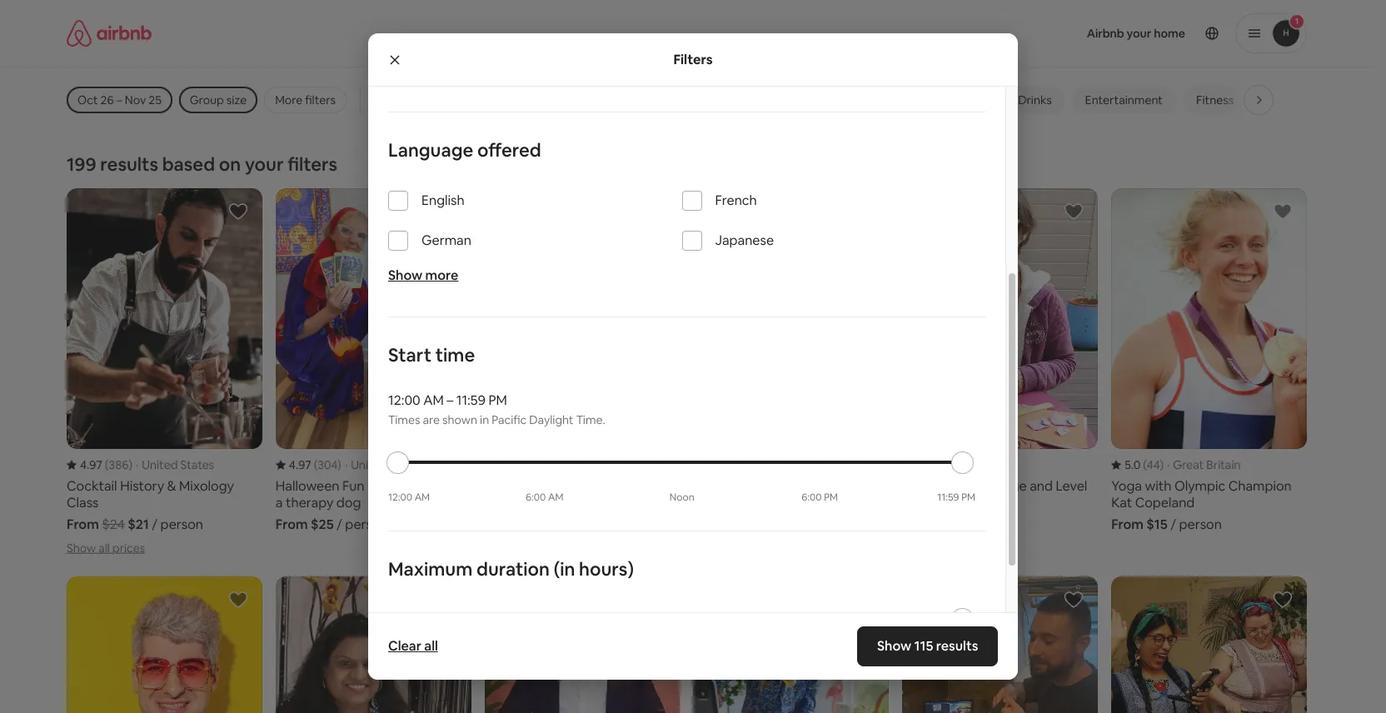 Task type: describe. For each thing, give the bounding box(es) containing it.
show 115 results
[[877, 638, 978, 655]]

11:59 pm
[[938, 491, 976, 504]]

(in
[[554, 558, 575, 581]]

language offered
[[388, 138, 541, 162]]

brazil
[[561, 458, 589, 473]]

· united states for from
[[136, 458, 214, 473]]

· for 4.99 ( 408 )
[[555, 458, 558, 473]]

44 for $15
[[1147, 458, 1160, 473]]

4.97 ( 386 )
[[80, 458, 132, 473]]

your
[[245, 153, 284, 176]]

france
[[769, 458, 805, 473]]

save this experience image for from $15 / person
[[1273, 202, 1293, 222]]

) for 5.0 ( 44 )
[[1160, 458, 1164, 473]]

4.97 for $24
[[80, 458, 102, 473]]

1 horizontal spatial 11:59
[[938, 491, 960, 504]]

history & culture button
[[1254, 86, 1370, 114]]

12:00 for 12:00 am
[[388, 491, 413, 504]]

time.
[[576, 413, 606, 428]]

( for 4.97 ( 386 )
[[105, 458, 109, 473]]

4.97 inside halloween fun grouptarot with a therapy dog group
[[289, 458, 311, 473]]

more filters dialog
[[368, 0, 1018, 689]]

fitness button
[[1183, 86, 1248, 114]]

more filters
[[275, 93, 336, 108]]

/ inside the origami for any age and level group
[[962, 499, 968, 517]]

from for from $24 $21 / person show all prices
[[67, 516, 99, 533]]

· france
[[763, 458, 805, 473]]

person inside crepes & hazelnut spread by notre-dame group
[[788, 516, 831, 533]]

history & culture
[[1268, 93, 1357, 108]]

· for 5.0 ( 44 )
[[1168, 458, 1170, 473]]

caipirinha classes & stories of rio group
[[485, 188, 680, 557]]

$19
[[755, 516, 776, 533]]

pm inside 12:00 am – 11:59 pm times are shown in pacific daylight time.
[[489, 392, 507, 409]]

hours)
[[579, 558, 634, 581]]

( for 4.97 ( 202 )
[[732, 458, 736, 473]]

from for from $15 / person
[[1112, 516, 1144, 533]]

rating 4.97 out of 5; 202 reviews image
[[694, 458, 759, 473]]

rating 4.95 out of 5; 44 reviews image
[[903, 458, 962, 473]]

· united states for from $25
[[345, 458, 423, 473]]

5.0 ( 44 )
[[1125, 458, 1164, 473]]

times
[[388, 413, 420, 428]]

/ inside halloween fun grouptarot with a therapy dog group
[[337, 516, 342, 533]]

show all prices button
[[67, 541, 145, 556]]

crepes & hazelnut spread by notre-dame group
[[694, 188, 889, 557]]

12:00 for 12:00 am – 11:59 pm times are shown in pacific daylight time.
[[388, 392, 421, 409]]

12:00 am – 11:59 pm times are shown in pacific daylight time.
[[388, 392, 606, 428]]

start
[[388, 343, 432, 367]]

) for 4.97 ( 386 )
[[129, 458, 132, 473]]

202
[[736, 458, 756, 473]]

$4
[[520, 516, 536, 533]]

entertainment
[[1086, 93, 1163, 108]]

history & culture element
[[1268, 93, 1357, 108]]

· brazil
[[555, 458, 589, 473]]

entertainment button
[[1072, 86, 1177, 114]]

entertainment element
[[1086, 93, 1163, 108]]

from $15 / person
[[1112, 516, 1222, 533]]

rating 4.97 out of 5; 386 reviews image
[[67, 458, 132, 473]]

more filters button
[[264, 87, 347, 113]]

fitness element
[[1197, 93, 1234, 108]]

11:59 inside 12:00 am – 11:59 pm times are shown in pacific daylight time.
[[457, 392, 486, 409]]

$24
[[102, 516, 125, 533]]

from for from $22 $19 / person
[[694, 516, 726, 533]]

daylight
[[529, 413, 574, 428]]

show more button
[[388, 267, 459, 284]]

1 vertical spatial filters
[[288, 153, 338, 176]]

noon
[[670, 491, 695, 504]]

4.97 ( 202 )
[[707, 458, 759, 473]]

· portugal
[[965, 458, 1017, 473]]

$15
[[1147, 516, 1168, 533]]

drinks element
[[1019, 93, 1052, 108]]

more
[[275, 93, 303, 108]]

from $22 $19 / person
[[694, 516, 831, 533]]

· great britain
[[1168, 458, 1241, 473]]

english
[[422, 192, 465, 209]]

4.99 ( 408 )
[[498, 458, 551, 473]]

from for from $4 $3 / person
[[485, 516, 517, 533]]

french
[[715, 192, 757, 209]]

all inside button
[[424, 638, 438, 655]]

4.97 ( 304 )
[[289, 458, 342, 473]]

) for 4.97 ( 202 )
[[756, 458, 759, 473]]

115
[[914, 638, 933, 655]]

· for 4.97 ( 304 )
[[345, 458, 348, 473]]

start time
[[388, 343, 475, 367]]

duration
[[477, 558, 550, 581]]

6:00 pm
[[802, 491, 838, 504]]

from $25 / person
[[276, 516, 388, 533]]

time
[[436, 343, 475, 367]]

pacific
[[492, 413, 527, 428]]

am for 12:00 am
[[415, 491, 430, 504]]

show for show more
[[388, 267, 423, 284]]

are
[[423, 413, 440, 428]]

save this experience image for from $16 / person
[[1064, 202, 1084, 222]]

386
[[109, 458, 129, 473]]

great
[[1174, 458, 1204, 473]]

( for 4.99 ( 408 )
[[524, 458, 527, 473]]

0 vertical spatial results
[[100, 153, 158, 176]]

· for 4.97 ( 202 )
[[763, 458, 766, 473]]

rating 5.0 out of 5; 44 reviews image
[[1112, 458, 1164, 473]]



Task type: locate. For each thing, give the bounding box(es) containing it.
199 results based on your filters
[[67, 153, 338, 176]]

person inside halloween fun grouptarot with a therapy dog group
[[345, 516, 388, 533]]

1 6:00 from the left
[[526, 491, 546, 504]]

/ right the $3 on the bottom left
[[557, 516, 563, 533]]

states for from
[[180, 458, 214, 473]]

0 horizontal spatial states
[[180, 458, 214, 473]]

( inside the cocktail history & mixology class group
[[105, 458, 109, 473]]

4.97 for $22
[[707, 458, 729, 473]]

origami for any age and level group
[[903, 188, 1098, 517]]

/ inside crepes & hazelnut spread by notre-dame group
[[779, 516, 785, 533]]

$25
[[311, 516, 334, 533]]

2 12:00 from the top
[[388, 491, 413, 504]]

11:59
[[457, 392, 486, 409], [938, 491, 960, 504]]

1 horizontal spatial pm
[[824, 491, 838, 504]]

from left $15
[[1112, 516, 1144, 533]]

save this experience image for from $25 / person
[[437, 202, 457, 222]]

from left $22 in the right bottom of the page
[[694, 516, 726, 533]]

1 44 from the left
[[945, 458, 958, 473]]

1 horizontal spatial results
[[936, 638, 978, 655]]

person inside caipirinha classes & stories of rio 'group'
[[566, 516, 608, 533]]

drinks
[[1019, 93, 1052, 108]]

· right 386
[[136, 458, 139, 473]]

11:59 down 4.95 ( 44 )
[[938, 491, 960, 504]]

rating 4.99 out of 5; 408 reviews image
[[485, 458, 551, 473]]

· inside the cocktail history & mixology class group
[[136, 458, 139, 473]]

from $4 $3 / person
[[485, 516, 608, 533]]

from
[[903, 499, 935, 517], [67, 516, 99, 533], [276, 516, 308, 533], [485, 516, 517, 533], [694, 516, 726, 533], [1112, 516, 1144, 533]]

show left 115
[[877, 638, 912, 655]]

/
[[962, 499, 968, 517], [152, 516, 158, 533], [337, 516, 342, 533], [557, 516, 563, 533], [779, 516, 785, 533], [1171, 516, 1177, 533]]

save this experience image inside halloween fun grouptarot with a therapy dog group
[[437, 202, 457, 222]]

0 vertical spatial show
[[388, 267, 423, 284]]

2 horizontal spatial pm
[[962, 491, 976, 504]]

maximum duration (in hours)
[[388, 558, 634, 581]]

1 · united states from the left
[[136, 458, 214, 473]]

5 ( from the left
[[941, 458, 945, 473]]

( inside halloween fun grouptarot with a therapy dog group
[[314, 458, 318, 473]]

0 horizontal spatial 11:59
[[457, 392, 486, 409]]

states for from $25
[[390, 458, 423, 473]]

· for 4.95 ( 44 )
[[965, 458, 968, 473]]

2 · from the left
[[345, 458, 348, 473]]

halloween fun grouptarot with a therapy dog group
[[276, 188, 471, 533]]

3 ) from the left
[[548, 458, 551, 473]]

show
[[388, 267, 423, 284], [67, 541, 96, 556], [877, 638, 912, 655]]

/ right $25
[[337, 516, 342, 533]]

· inside the origami for any age and level group
[[965, 458, 968, 473]]

offered
[[477, 138, 541, 162]]

am left –
[[423, 392, 444, 409]]

· right 202
[[763, 458, 766, 473]]

) left '· portugal'
[[958, 458, 962, 473]]

2 united from the left
[[351, 458, 387, 473]]

6:00 for 6:00 am
[[526, 491, 546, 504]]

1 vertical spatial show
[[67, 541, 96, 556]]

5 · from the left
[[965, 458, 968, 473]]

4.95
[[916, 458, 939, 473]]

1 ( from the left
[[105, 458, 109, 473]]

am for 6:00 am
[[548, 491, 564, 504]]

history
[[1268, 93, 1306, 108]]

( inside crepes & hazelnut spread by notre-dame group
[[732, 458, 736, 473]]

304
[[318, 458, 338, 473]]

1 vertical spatial 11:59
[[938, 491, 960, 504]]

2 4.97 from the left
[[289, 458, 311, 473]]

· inside halloween fun grouptarot with a therapy dog group
[[345, 458, 348, 473]]

6 ) from the left
[[1160, 458, 1164, 473]]

person inside yoga with olympic champion kat copeland group
[[1180, 516, 1222, 533]]

· united states inside halloween fun grouptarot with a therapy dog group
[[345, 458, 423, 473]]

$16
[[938, 499, 960, 517]]

&
[[1309, 93, 1317, 108]]

44 for $16
[[945, 458, 958, 473]]

( for 4.95 ( 44 )
[[941, 458, 945, 473]]

person inside "from $24 $21 / person show all prices"
[[161, 516, 203, 533]]

2 horizontal spatial 4.97
[[707, 458, 729, 473]]

show 115 results link
[[857, 627, 998, 667]]

am inside 12:00 am – 11:59 pm times are shown in pacific daylight time.
[[423, 392, 444, 409]]

4 ( from the left
[[732, 458, 736, 473]]

2 ) from the left
[[338, 458, 342, 473]]

results inside the more filters dialog
[[936, 638, 978, 655]]

person down '· portugal'
[[971, 499, 1014, 517]]

person inside the origami for any age and level group
[[971, 499, 1014, 517]]

0 horizontal spatial pm
[[489, 392, 507, 409]]

6:00 for 6:00 pm
[[802, 491, 822, 504]]

0 horizontal spatial results
[[100, 153, 158, 176]]

pm up pacific
[[489, 392, 507, 409]]

3 4.97 from the left
[[707, 458, 729, 473]]

) inside the origami for any age and level group
[[958, 458, 962, 473]]

44 right 5.0
[[1147, 458, 1160, 473]]

save this experience image inside yoga with olympic champion kat copeland group
[[1273, 202, 1293, 222]]

( inside caipirinha classes & stories of rio 'group'
[[524, 458, 527, 473]]

3 · from the left
[[555, 458, 558, 473]]

all inside "from $24 $21 / person show all prices"
[[98, 541, 110, 556]]

( inside yoga with olympic champion kat copeland group
[[1144, 458, 1147, 473]]

1 horizontal spatial save this experience image
[[1064, 590, 1084, 610]]

save this experience image
[[437, 202, 457, 222], [1064, 202, 1084, 222], [1273, 202, 1293, 222], [228, 590, 248, 610]]

1 horizontal spatial show
[[388, 267, 423, 284]]

12:00 up times
[[388, 392, 421, 409]]

filters
[[305, 93, 336, 108], [288, 153, 338, 176]]

1 horizontal spatial 6:00
[[802, 491, 822, 504]]

from inside "from $24 $21 / person show all prices"
[[67, 516, 99, 533]]

shown
[[443, 413, 478, 428]]

/ right $21
[[152, 516, 158, 533]]

filters right 'your'
[[288, 153, 338, 176]]

save this experience image
[[228, 202, 248, 222], [1064, 590, 1084, 610], [1273, 590, 1293, 610]]

1 12:00 from the top
[[388, 392, 421, 409]]

united inside halloween fun grouptarot with a therapy dog group
[[351, 458, 387, 473]]

2 horizontal spatial save this experience image
[[1273, 590, 1293, 610]]

/ right $19
[[779, 516, 785, 533]]

12:00 inside 12:00 am – 11:59 pm times are shown in pacific daylight time.
[[388, 392, 421, 409]]

· united states inside the cocktail history & mixology class group
[[136, 458, 214, 473]]

( inside the origami for any age and level group
[[941, 458, 945, 473]]

united right 386
[[142, 458, 178, 473]]

44 inside yoga with olympic champion kat copeland group
[[1147, 458, 1160, 473]]

portugal
[[971, 458, 1017, 473]]

6 ( from the left
[[1144, 458, 1147, 473]]

) up from $25 / person
[[338, 458, 342, 473]]

1 horizontal spatial · united states
[[345, 458, 423, 473]]

results
[[100, 153, 158, 176], [936, 638, 978, 655]]

5.0
[[1125, 458, 1141, 473]]

1 united from the left
[[142, 458, 178, 473]]

am
[[423, 392, 444, 409], [415, 491, 430, 504], [548, 491, 564, 504]]

profile element
[[832, 0, 1308, 67]]

all right clear in the left of the page
[[424, 638, 438, 655]]

) for 4.97 ( 304 )
[[338, 458, 342, 473]]

)
[[129, 458, 132, 473], [338, 458, 342, 473], [548, 458, 551, 473], [756, 458, 759, 473], [958, 458, 962, 473], [1160, 458, 1164, 473]]

408
[[527, 458, 548, 473]]

from $24 $21 / person show all prices
[[67, 516, 203, 556]]

( up $24
[[105, 458, 109, 473]]

0 horizontal spatial · united states
[[136, 458, 214, 473]]

am up maximum
[[415, 491, 430, 504]]

) for 4.95 ( 44 )
[[958, 458, 962, 473]]

0 horizontal spatial united
[[142, 458, 178, 473]]

1 horizontal spatial 4.97
[[289, 458, 311, 473]]

0 horizontal spatial all
[[98, 541, 110, 556]]

/ right $16
[[962, 499, 968, 517]]

from inside halloween fun grouptarot with a therapy dog group
[[276, 516, 308, 533]]

states inside halloween fun grouptarot with a therapy dog group
[[390, 458, 423, 473]]

44 right 4.95
[[945, 458, 958, 473]]

· right 304
[[345, 458, 348, 473]]

1 vertical spatial 12:00
[[388, 491, 413, 504]]

on
[[219, 153, 241, 176]]

( right 5.0
[[1144, 458, 1147, 473]]

5 ) from the left
[[958, 458, 962, 473]]

· for 4.97 ( 386 )
[[136, 458, 139, 473]]

1 horizontal spatial states
[[390, 458, 423, 473]]

4 · from the left
[[763, 458, 766, 473]]

1 4.97 from the left
[[80, 458, 102, 473]]

group
[[388, 0, 986, 113]]

pm for 11:59 pm
[[962, 491, 976, 504]]

pm
[[489, 392, 507, 409], [824, 491, 838, 504], [962, 491, 976, 504]]

person right $25
[[345, 516, 388, 533]]

) left · france
[[756, 458, 759, 473]]

) inside yoga with olympic champion kat copeland group
[[1160, 458, 1164, 473]]

maximum
[[388, 558, 473, 581]]

from inside crepes & hazelnut spread by notre-dame group
[[694, 516, 726, 533]]

· right 408
[[555, 458, 558, 473]]

11:59 right –
[[457, 392, 486, 409]]

from left $4
[[485, 516, 517, 533]]

199
[[67, 153, 96, 176]]

4 ) from the left
[[756, 458, 759, 473]]

2 states from the left
[[390, 458, 423, 473]]

results right 115
[[936, 638, 978, 655]]

· inside yoga with olympic champion kat copeland group
[[1168, 458, 1170, 473]]

1 horizontal spatial 44
[[1147, 458, 1160, 473]]

4.97 inside the cocktail history & mixology class group
[[80, 458, 102, 473]]

pm for 6:00 pm
[[824, 491, 838, 504]]

am for 12:00 am – 11:59 pm times are shown in pacific daylight time.
[[423, 392, 444, 409]]

0 vertical spatial filters
[[305, 93, 336, 108]]

1 vertical spatial all
[[424, 638, 438, 655]]

united inside the cocktail history & mixology class group
[[142, 458, 178, 473]]

/ right $15
[[1171, 516, 1177, 533]]

person right $21
[[161, 516, 203, 533]]

·
[[136, 458, 139, 473], [345, 458, 348, 473], [555, 458, 558, 473], [763, 458, 766, 473], [965, 458, 968, 473], [1168, 458, 1170, 473]]

) left great
[[1160, 458, 1164, 473]]

united right 304
[[351, 458, 387, 473]]

( up $25
[[314, 458, 318, 473]]

4.97 left 386
[[80, 458, 102, 473]]

1 states from the left
[[180, 458, 214, 473]]

prices
[[112, 541, 145, 556]]

from for from $16 / person
[[903, 499, 935, 517]]

culture
[[1319, 93, 1357, 108]]

drinks button
[[1005, 86, 1066, 114]]

$22
[[729, 516, 752, 533]]

clear all button
[[380, 630, 447, 663]]

show inside show 115 results link
[[877, 638, 912, 655]]

0 horizontal spatial save this experience image
[[228, 202, 248, 222]]

filters inside button
[[305, 93, 336, 108]]

· inside caipirinha classes & stories of rio 'group'
[[555, 458, 558, 473]]

2 · united states from the left
[[345, 458, 423, 473]]

1 · from the left
[[136, 458, 139, 473]]

person right the $3 on the bottom left
[[566, 516, 608, 533]]

from $16 / person
[[903, 499, 1014, 517]]

44 inside the origami for any age and level group
[[945, 458, 958, 473]]

from left $24
[[67, 516, 99, 533]]

4.97 inside crepes & hazelnut spread by notre-dame group
[[707, 458, 729, 473]]

$21
[[128, 516, 149, 533]]

1 vertical spatial results
[[936, 638, 978, 655]]

/ inside caipirinha classes & stories of rio 'group'
[[557, 516, 563, 533]]

from for from $25 / person
[[276, 516, 308, 533]]

based
[[162, 153, 215, 176]]

3 ( from the left
[[524, 458, 527, 473]]

) inside the cocktail history & mixology class group
[[129, 458, 132, 473]]

6 · from the left
[[1168, 458, 1170, 473]]

· left the portugal
[[965, 458, 968, 473]]

from left $16
[[903, 499, 935, 517]]

group inside the more filters dialog
[[388, 0, 986, 113]]

/ inside yoga with olympic champion kat copeland group
[[1171, 516, 1177, 533]]

clear
[[388, 638, 422, 655]]

show inside "from $24 $21 / person show all prices"
[[67, 541, 96, 556]]

2 horizontal spatial show
[[877, 638, 912, 655]]

0 vertical spatial all
[[98, 541, 110, 556]]

( right 4.95
[[941, 458, 945, 473]]

0 vertical spatial 12:00
[[388, 392, 421, 409]]

1 ) from the left
[[129, 458, 132, 473]]

12:00 am
[[388, 491, 430, 504]]

) left · brazil
[[548, 458, 551, 473]]

2 vertical spatial show
[[877, 638, 912, 655]]

· united states right 386
[[136, 458, 214, 473]]

states
[[180, 458, 214, 473], [390, 458, 423, 473]]

( for 4.97 ( 304 )
[[314, 458, 318, 473]]

–
[[447, 392, 454, 409]]

japanese
[[715, 232, 774, 249]]

) up $21
[[129, 458, 132, 473]]

states right 386
[[180, 458, 214, 473]]

results right '199'
[[100, 153, 158, 176]]

0 horizontal spatial show
[[67, 541, 96, 556]]

save this experience image inside the origami for any age and level group
[[1064, 202, 1084, 222]]

6:00 up $4
[[526, 491, 546, 504]]

0 horizontal spatial 4.97
[[80, 458, 102, 473]]

( left · france
[[732, 458, 736, 473]]

in
[[480, 413, 489, 428]]

person down 6:00 pm
[[788, 516, 831, 533]]

· inside crepes & hazelnut spread by notre-dame group
[[763, 458, 766, 473]]

4.97 left 304
[[289, 458, 311, 473]]

britain
[[1207, 458, 1241, 473]]

all left prices
[[98, 541, 110, 556]]

from inside caipirinha classes & stories of rio 'group'
[[485, 516, 517, 533]]

6:00 down france
[[802, 491, 822, 504]]

$3
[[539, 516, 554, 533]]

2 ( from the left
[[314, 458, 318, 473]]

clear all
[[388, 638, 438, 655]]

united for from
[[142, 458, 178, 473]]

cocktail history & mixology class group
[[67, 188, 262, 557]]

4.95 ( 44 )
[[916, 458, 962, 473]]

· united states up 12:00 am
[[345, 458, 423, 473]]

4.97 left 202
[[707, 458, 729, 473]]

0 horizontal spatial 44
[[945, 458, 958, 473]]

states up 12:00 am
[[390, 458, 423, 473]]

united
[[142, 458, 178, 473], [351, 458, 387, 473]]

) for 4.99 ( 408 )
[[548, 458, 551, 473]]

2 44 from the left
[[1147, 458, 1160, 473]]

12:00 down times
[[388, 491, 413, 504]]

· left great
[[1168, 458, 1170, 473]]

more
[[426, 267, 459, 284]]

from inside yoga with olympic champion kat copeland group
[[1112, 516, 1144, 533]]

1 horizontal spatial all
[[424, 638, 438, 655]]

from left $25
[[276, 516, 308, 533]]

2 6:00 from the left
[[802, 491, 822, 504]]

person right $15
[[1180, 516, 1222, 533]]

pm right $16
[[962, 491, 976, 504]]

) inside crepes & hazelnut spread by notre-dame group
[[756, 458, 759, 473]]

show left more
[[388, 267, 423, 284]]

6:00 am
[[526, 491, 564, 504]]

6:00
[[526, 491, 546, 504], [802, 491, 822, 504]]

rating 4.97 out of 5; 304 reviews image
[[276, 458, 342, 473]]

0 vertical spatial 11:59
[[457, 392, 486, 409]]

( right 4.99 in the left of the page
[[524, 458, 527, 473]]

show for show 115 results
[[877, 638, 912, 655]]

44
[[945, 458, 958, 473], [1147, 458, 1160, 473]]

show left prices
[[67, 541, 96, 556]]

0 horizontal spatial 6:00
[[526, 491, 546, 504]]

yoga with olympic champion kat copeland group
[[1112, 188, 1308, 533]]

( for 5.0 ( 44 )
[[1144, 458, 1147, 473]]

states inside the cocktail history & mixology class group
[[180, 458, 214, 473]]

united for from $25
[[351, 458, 387, 473]]

language
[[388, 138, 474, 162]]

fitness
[[1197, 93, 1234, 108]]

filters right more
[[305, 93, 336, 108]]

am up from $4 $3 / person
[[548, 491, 564, 504]]

4.97
[[80, 458, 102, 473], [289, 458, 311, 473], [707, 458, 729, 473]]

/ inside "from $24 $21 / person show all prices"
[[152, 516, 158, 533]]

person
[[971, 499, 1014, 517], [161, 516, 203, 533], [345, 516, 388, 533], [566, 516, 608, 533], [788, 516, 831, 533], [1180, 516, 1222, 533]]

filters
[[674, 50, 713, 68]]

4.99
[[498, 458, 521, 473]]

1 horizontal spatial united
[[351, 458, 387, 473]]

pm up from $22 $19 / person
[[824, 491, 838, 504]]

show more
[[388, 267, 459, 284]]

) inside caipirinha classes & stories of rio 'group'
[[548, 458, 551, 473]]

) inside halloween fun grouptarot with a therapy dog group
[[338, 458, 342, 473]]

· united states
[[136, 458, 214, 473], [345, 458, 423, 473]]

german
[[422, 232, 472, 249]]

from inside the origami for any age and level group
[[903, 499, 935, 517]]



Task type: vqa. For each thing, say whether or not it's contained in the screenshot.
for inside the Joshua Tree Highlands Artist Ranch located next to Joshua Tree National Park. The Highlands Artist Ranch includes a one bedroom/one bath cabin with full kitchen, patio, & wi-fi. It is adjacent to a 900 sq. ft. art studio equipped for any project. Guest have use of our new Art Lab Library during their stay.
no



